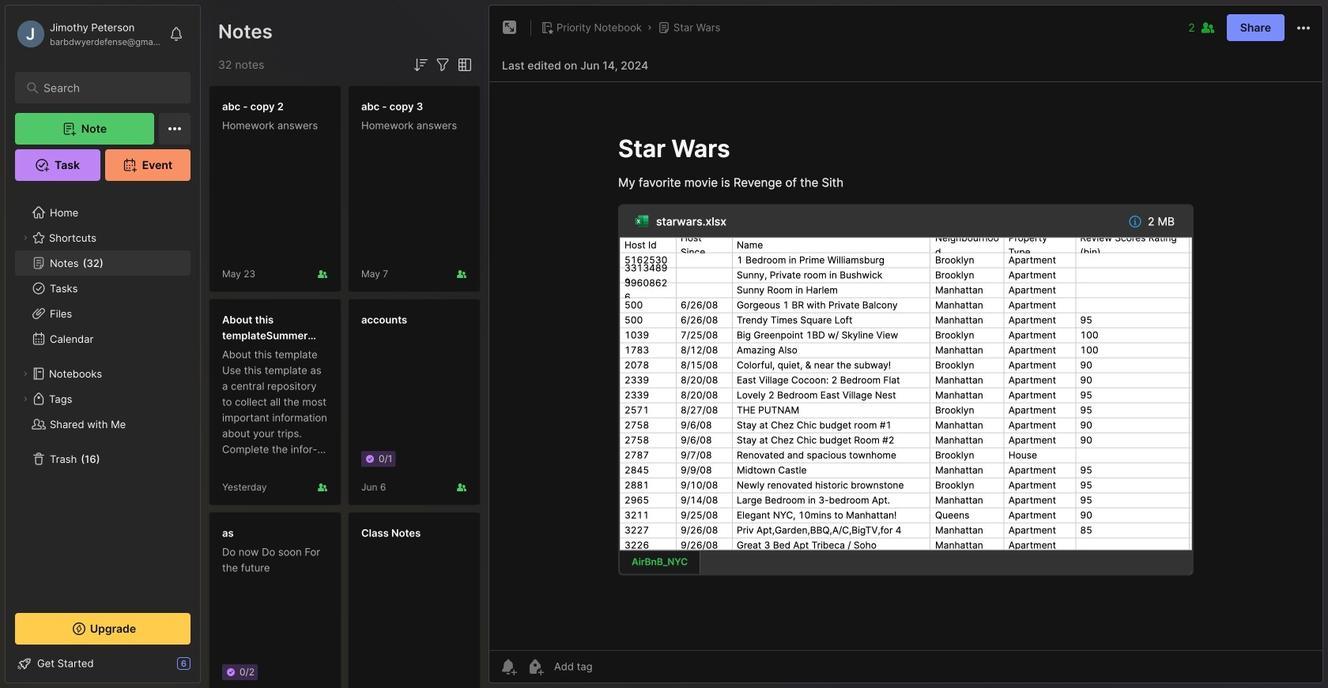 Task type: locate. For each thing, give the bounding box(es) containing it.
add a reminder image
[[499, 658, 518, 677]]

Add filters field
[[433, 55, 452, 74]]

expand notebooks image
[[21, 369, 30, 379]]

Help and Learning task checklist field
[[6, 652, 200, 677]]

click to collapse image
[[200, 660, 212, 679]]

More actions field
[[1295, 18, 1314, 38]]

None search field
[[43, 78, 170, 97]]

add filters image
[[433, 55, 452, 74]]

tree
[[6, 191, 200, 599]]

Sort options field
[[411, 55, 430, 74]]

expand tags image
[[21, 395, 30, 404]]



Task type: describe. For each thing, give the bounding box(es) containing it.
more actions image
[[1295, 19, 1314, 38]]

note window element
[[489, 5, 1324, 688]]

none search field inside main element
[[43, 78, 170, 97]]

View options field
[[452, 55, 475, 74]]

Search text field
[[43, 81, 170, 96]]

main element
[[0, 0, 206, 689]]

Note Editor text field
[[490, 81, 1323, 651]]

expand note image
[[501, 18, 520, 37]]

Add tag field
[[553, 660, 671, 674]]

Account field
[[15, 18, 161, 50]]

tree inside main element
[[6, 191, 200, 599]]

add tag image
[[526, 658, 545, 677]]



Task type: vqa. For each thing, say whether or not it's contained in the screenshot.
tree
yes



